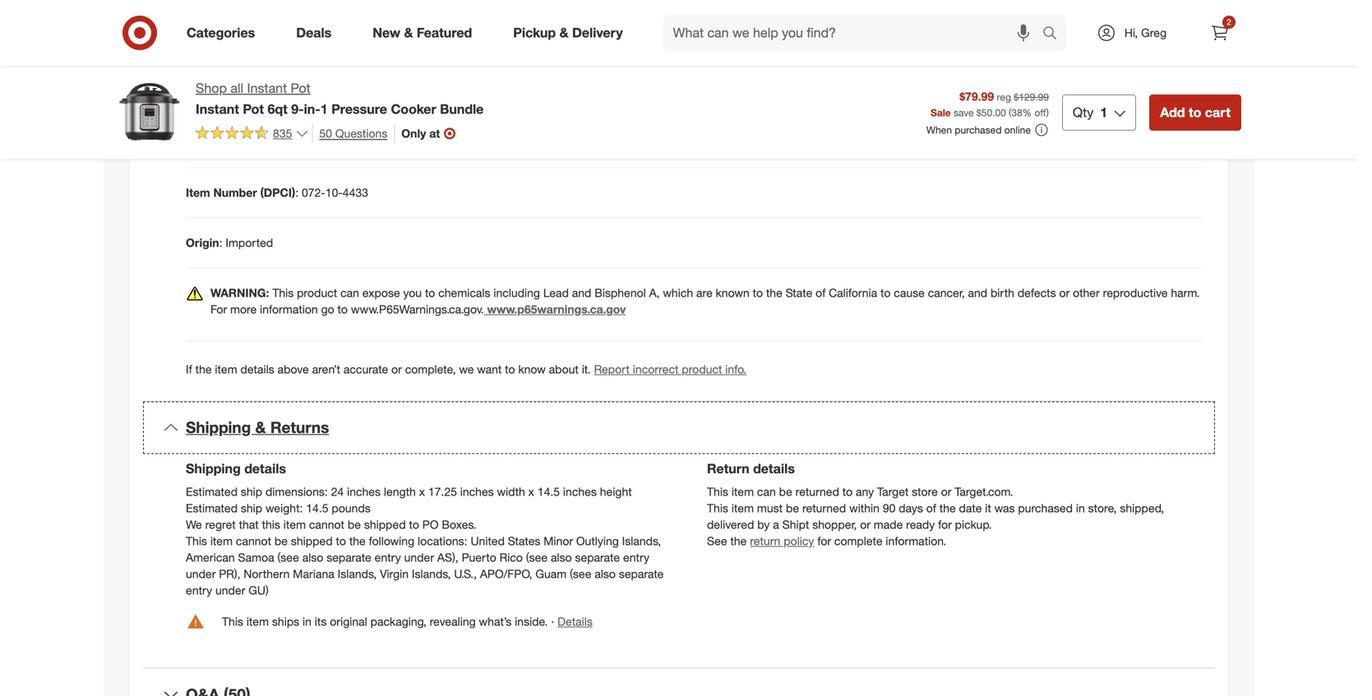 Task type: locate. For each thing, give the bounding box(es) containing it.
return
[[750, 534, 781, 549]]

item down weight:
[[284, 518, 306, 532]]

pot down 83414556
[[243, 101, 264, 117]]

to right want
[[505, 362, 515, 377]]

entry down height
[[623, 551, 650, 565]]

warning:
[[211, 286, 269, 300]]

1-
[[1085, 35, 1096, 49]]

2 horizontal spatial &
[[560, 25, 569, 41]]

this down pr),
[[222, 615, 243, 629]]

1 up 50
[[321, 101, 328, 117]]

instant down tcin : 83414556
[[196, 101, 239, 117]]

1 vertical spatial cannot
[[236, 534, 271, 549]]

www.p65warnings.ca.gov.
[[351, 302, 484, 317]]

(see right guam
[[570, 567, 592, 582]]

0 vertical spatial purchased
[[955, 124, 1002, 136]]

details up must
[[754, 461, 795, 477]]

& for pickup
[[560, 25, 569, 41]]

purchased down $
[[955, 124, 1002, 136]]

and left birth
[[969, 286, 988, 300]]

rico
[[500, 551, 523, 565]]

1 horizontal spatial 1
[[321, 101, 328, 117]]

mariana
[[293, 567, 335, 582]]

of right copy on the left top
[[457, 35, 467, 49]]

2
[[1227, 17, 1232, 27]]

1 horizontal spatial this
[[702, 35, 720, 49]]

shipped inside shipping details estimated ship dimensions: 24 inches length x 17.25 inches width x 14.5 inches height estimated ship weight: 14.5 pounds we regret that this item cannot be shipped to po boxes.
[[364, 518, 406, 532]]

0 horizontal spatial also
[[302, 551, 324, 565]]

$79.99
[[960, 89, 995, 104]]

1 vertical spatial a
[[773, 518, 780, 532]]

original
[[330, 615, 367, 629]]

0 horizontal spatial a
[[419, 35, 426, 49]]

supplier's
[[584, 35, 634, 49]]

shipping for shipping details estimated ship dimensions: 24 inches length x 17.25 inches width x 14.5 inches height estimated ship weight: 14.5 pounds we regret that this item cannot be shipped to po boxes.
[[186, 461, 241, 477]]

1 vertical spatial target
[[878, 485, 909, 499]]

shipped up mariana
[[291, 534, 333, 549]]

be down weight:
[[275, 534, 288, 549]]

2 horizontal spatial of
[[927, 501, 937, 516]]

0 horizontal spatial cannot
[[236, 534, 271, 549]]

or left supplier's
[[570, 35, 581, 49]]

shipped up "following"
[[364, 518, 406, 532]]

this up information
[[273, 286, 294, 300]]

manufacturer's
[[490, 35, 567, 49]]

x left 17.25
[[419, 485, 425, 499]]

this inside shipping details estimated ship dimensions: 24 inches length x 17.25 inches width x 14.5 inches height estimated ship weight: 14.5 pounds we regret that this item cannot be shipped to po boxes.
[[262, 518, 280, 532]]

shipping & returns
[[186, 418, 329, 437]]

northern
[[244, 567, 290, 582]]

0 horizontal spatial x
[[419, 485, 425, 499]]

pot
[[291, 80, 311, 96], [243, 101, 264, 117]]

at left 1-
[[1072, 35, 1082, 49]]

1 horizontal spatial and
[[969, 286, 988, 300]]

1 right qty
[[1101, 104, 1108, 120]]

within
[[850, 501, 880, 516]]

1 vertical spatial purchased
[[1019, 501, 1073, 516]]

1 horizontal spatial islands,
[[412, 567, 451, 582]]

item
[[723, 35, 746, 49], [215, 362, 237, 377], [732, 485, 754, 499], [732, 501, 754, 516], [284, 518, 306, 532], [210, 534, 233, 549], [247, 615, 269, 629]]

17.25
[[428, 485, 457, 499]]

this left prior
[[702, 35, 720, 49]]

2 horizontal spatial 1
[[1101, 104, 1108, 120]]

0 vertical spatial estimated
[[186, 485, 238, 499]]

also
[[302, 551, 324, 565], [551, 551, 572, 565], [595, 567, 616, 582]]

: left the 'all'
[[213, 85, 216, 100]]

chemicals
[[439, 286, 491, 300]]

tcin : 83414556
[[186, 85, 271, 100]]

must
[[758, 501, 783, 516]]

1 horizontal spatial target
[[955, 35, 987, 49]]

0 horizontal spatial product
[[297, 286, 337, 300]]

under down locations: on the bottom
[[404, 551, 434, 565]]

1 horizontal spatial of
[[816, 286, 826, 300]]

1 vertical spatial pot
[[243, 101, 264, 117]]

%
[[1023, 106, 1032, 119]]

product
[[297, 286, 337, 300], [682, 362, 723, 377]]

1 horizontal spatial at
[[1072, 35, 1082, 49]]

0 vertical spatial a
[[419, 35, 426, 49]]

:
[[213, 85, 216, 100], [211, 135, 214, 150], [295, 186, 299, 200], [219, 236, 222, 250]]

product up go
[[297, 286, 337, 300]]

50 questions link
[[312, 124, 388, 143]]

this
[[702, 35, 720, 49], [262, 518, 280, 532]]

details for return
[[754, 461, 795, 477]]

u.s.,
[[454, 567, 477, 582]]

1 horizontal spatial product
[[682, 362, 723, 377]]

0 vertical spatial shipping
[[186, 418, 251, 437]]

this up delivered in the bottom right of the page
[[707, 501, 729, 516]]

entry down "following"
[[375, 551, 401, 565]]

1 vertical spatial product
[[682, 362, 723, 377]]

pounds
[[332, 501, 371, 516]]

to left the po
[[409, 518, 419, 532]]

can inside the this product can expose you to chemicals including lead and bisphenol a, which are known to the state of california to cause cancer, and birth defects or other reproductive harm. for more information go to www.p65warnings.ca.gov.
[[341, 286, 359, 300]]

shipping
[[186, 418, 251, 437], [186, 461, 241, 477]]

1 vertical spatial at
[[430, 126, 440, 140]]

1 horizontal spatial pot
[[291, 80, 311, 96]]

the
[[470, 35, 487, 49], [850, 35, 866, 49], [767, 286, 783, 300], [195, 362, 212, 377], [940, 501, 956, 516], [349, 534, 366, 549], [731, 534, 747, 549]]

at right only
[[430, 126, 440, 140]]

when
[[927, 124, 953, 136]]

2 ship from the top
[[241, 501, 262, 516]]

& left returns
[[255, 418, 266, 437]]

we
[[186, 518, 202, 532]]

shipping inside shipping details estimated ship dimensions: 24 inches length x 17.25 inches width x 14.5 inches height estimated ship weight: 14.5 pounds we regret that this item cannot be shipped to po boxes.
[[186, 461, 241, 477]]

to inside return details this item can be returned to any target store or target.com. this item must be returned within 90 days of the date it was purchased in store, shipped, delivered by a shipt shopper, or made ready for pickup. see the return policy for complete information.
[[843, 485, 853, 499]]

: for 810028586871
[[211, 135, 214, 150]]

also up mariana
[[302, 551, 324, 565]]

state
[[786, 286, 813, 300]]

islands, right outlying
[[622, 534, 661, 549]]

1 horizontal spatial (see
[[526, 551, 548, 565]]

of right state
[[816, 286, 826, 300]]

or
[[570, 35, 581, 49], [1060, 286, 1070, 300], [392, 362, 402, 377], [942, 485, 952, 499], [861, 518, 871, 532]]

591-
[[1119, 35, 1143, 49]]

0 vertical spatial 14.5
[[538, 485, 560, 499]]

0 vertical spatial instant
[[247, 80, 287, 96]]

online
[[1005, 124, 1031, 136]]

0 horizontal spatial inches
[[347, 485, 381, 499]]

1 vertical spatial instant
[[196, 101, 239, 117]]

50 questions
[[319, 126, 388, 141]]

0 vertical spatial in
[[1077, 501, 1086, 516]]

1 horizontal spatial cannot
[[309, 518, 345, 532]]

greg
[[1142, 25, 1167, 40]]

more
[[230, 302, 257, 317]]

this down we
[[186, 534, 207, 549]]

(see up northern
[[278, 551, 299, 565]]

target up 90
[[878, 485, 909, 499]]

pickup & delivery link
[[500, 15, 644, 51]]

0 horizontal spatial instant
[[196, 101, 239, 117]]

warranty.
[[318, 35, 366, 49]]

entry down american
[[186, 584, 212, 598]]

& inside shipping & returns dropdown button
[[255, 418, 266, 437]]

to right prior
[[776, 35, 786, 49]]

or left other
[[1060, 286, 1070, 300]]

for right ready
[[939, 518, 952, 532]]

0 horizontal spatial this
[[262, 518, 280, 532]]

details inside shipping details estimated ship dimensions: 24 inches length x 17.25 inches width x 14.5 inches height estimated ship weight: 14.5 pounds we regret that this item cannot be shipped to po boxes.
[[244, 461, 286, 477]]

also down minor
[[551, 551, 572, 565]]

target right call
[[955, 35, 987, 49]]

& right the pickup
[[560, 25, 569, 41]]

cannot up this item cannot be shipped to the following locations:
[[309, 518, 345, 532]]

6qt
[[268, 101, 288, 117]]

What can we help you find? suggestions appear below search field
[[664, 15, 1047, 51]]

birth
[[991, 286, 1015, 300]]

0 vertical spatial ship
[[241, 485, 262, 499]]

0 horizontal spatial target
[[878, 485, 909, 499]]

width
[[497, 485, 525, 499]]

1 vertical spatial ship
[[241, 501, 262, 516]]

: left 072-
[[295, 186, 299, 200]]

1 vertical spatial in
[[303, 615, 312, 629]]

to right 'you'
[[425, 286, 435, 300]]

islands,
[[622, 534, 661, 549], [338, 567, 377, 582], [412, 567, 451, 582]]

1 for warranty:
[[242, 35, 248, 49]]

item down 'regret'
[[210, 534, 233, 549]]

american
[[186, 551, 235, 565]]

product left info. on the right bottom of the page
[[682, 362, 723, 377]]

details
[[558, 615, 593, 629]]

0 vertical spatial pot
[[291, 80, 311, 96]]

9-
[[291, 101, 304, 117]]

x right width
[[529, 485, 535, 499]]

delivery
[[573, 25, 623, 41]]

1 horizontal spatial shipped
[[364, 518, 406, 532]]

1 horizontal spatial inches
[[460, 485, 494, 499]]

year
[[252, 35, 274, 49]]

can left expose
[[341, 286, 359, 300]]

0 vertical spatial shipped
[[364, 518, 406, 532]]

2 link
[[1203, 15, 1239, 51]]

0 horizontal spatial pot
[[243, 101, 264, 117]]

$79.99 reg $129.99 sale save $ 50.00 ( 38 % off )
[[931, 89, 1050, 119]]

details up 'dimensions:'
[[244, 461, 286, 477]]

this item cannot be shipped to the following locations:
[[186, 534, 468, 549]]

to down pounds
[[336, 534, 346, 549]]

www.p65warnings.ca.gov
[[487, 302, 626, 317]]

target inside return details this item can be returned to any target store or target.com. this item must be returned within 90 days of the date it was purchased in store, shipped, delivered by a shipt shopper, or made ready for pickup. see the return policy for complete information.
[[878, 485, 909, 499]]

in left its
[[303, 615, 312, 629]]

: left 810028586871
[[211, 135, 214, 150]]

it.
[[582, 362, 591, 377]]

x
[[419, 485, 425, 499], [529, 485, 535, 499]]

in left store,
[[1077, 501, 1086, 516]]

islands, down the as), on the bottom left of the page
[[412, 567, 451, 582]]

·
[[551, 615, 555, 629]]

to right 'add'
[[1189, 104, 1202, 120]]

1 shipping from the top
[[186, 418, 251, 437]]

date
[[960, 501, 982, 516]]

locations:
[[418, 534, 468, 549]]

0 vertical spatial can
[[341, 286, 359, 300]]

0 horizontal spatial &
[[255, 418, 266, 437]]

0 horizontal spatial and
[[572, 286, 592, 300]]

1 left year
[[242, 35, 248, 49]]

2 and from the left
[[969, 286, 988, 300]]

cancer,
[[928, 286, 965, 300]]

14.5 right width
[[538, 485, 560, 499]]

a left copy on the left top
[[419, 35, 426, 49]]

& for new
[[404, 25, 413, 41]]

inches left width
[[460, 485, 494, 499]]

2 vertical spatial of
[[927, 501, 937, 516]]

the left state
[[767, 286, 783, 300]]

instant up 6qt
[[247, 80, 287, 96]]

to right "known"
[[753, 286, 763, 300]]

as),
[[438, 551, 459, 565]]

1 horizontal spatial &
[[404, 25, 413, 41]]

2 horizontal spatial for
[[939, 518, 952, 532]]

1 horizontal spatial for
[[818, 534, 832, 549]]

this down weight:
[[262, 518, 280, 532]]

new
[[373, 25, 401, 41]]

samoa
[[238, 551, 274, 565]]

california
[[829, 286, 878, 300]]

the down delivered in the bottom right of the page
[[731, 534, 747, 549]]

at
[[1072, 35, 1082, 49], [430, 126, 440, 140]]

1 vertical spatial shipping
[[186, 461, 241, 477]]

0 horizontal spatial (see
[[278, 551, 299, 565]]

be down pounds
[[348, 518, 361, 532]]

0 vertical spatial product
[[297, 286, 337, 300]]

details inside return details this item can be returned to any target store or target.com. this item must be returned within 90 days of the date it was purchased in store, shipped, delivered by a shipt shopper, or made ready for pickup. see the return policy for complete information.
[[754, 461, 795, 477]]

number
[[213, 186, 257, 200]]

a,
[[650, 286, 660, 300]]

1 horizontal spatial can
[[758, 485, 776, 499]]

under down american
[[186, 567, 216, 582]]

0 horizontal spatial can
[[341, 286, 359, 300]]

a right the by in the bottom of the page
[[773, 518, 780, 532]]

details for shipping
[[244, 461, 286, 477]]

all
[[231, 80, 244, 96]]

warranty:
[[186, 35, 239, 49]]

1 inside shop all instant pot instant pot 6qt 9-in-1 pressure cooker bundle
[[321, 101, 328, 117]]

0 horizontal spatial 1
[[242, 35, 248, 49]]

0 horizontal spatial at
[[430, 126, 440, 140]]

0 vertical spatial target
[[955, 35, 987, 49]]

1 horizontal spatial x
[[529, 485, 535, 499]]

0 horizontal spatial for
[[685, 35, 699, 49]]

1 horizontal spatial a
[[773, 518, 780, 532]]

1 vertical spatial shipped
[[291, 534, 333, 549]]

: left imported
[[219, 236, 222, 250]]

1 horizontal spatial in
[[1077, 501, 1086, 516]]

this for this item ships in its original packaging, revealing what's inside. · details
[[222, 615, 243, 629]]

0 vertical spatial cannot
[[309, 518, 345, 532]]

this inside the this product can expose you to chemicals including lead and bisphenol a, which are known to the state of california to cause cancer, and birth defects or other reproductive harm. for more information go to www.p65warnings.ca.gov.
[[273, 286, 294, 300]]

under down pr),
[[216, 584, 245, 598]]

returns
[[270, 418, 329, 437]]

shipped,
[[1121, 501, 1165, 516]]

cannot up the samoa
[[236, 534, 271, 549]]

shipping down if
[[186, 418, 251, 437]]

0 horizontal spatial purchased
[[955, 124, 1002, 136]]

1 horizontal spatial purchased
[[1019, 501, 1073, 516]]

0 horizontal spatial entry
[[186, 584, 212, 598]]

(
[[1009, 106, 1012, 119]]

and right lead
[[572, 286, 592, 300]]

0 horizontal spatial 14.5
[[306, 501, 329, 516]]

add to cart
[[1161, 104, 1231, 120]]

38
[[1012, 106, 1023, 119]]

1 vertical spatial this
[[262, 518, 280, 532]]

0 horizontal spatial shipped
[[291, 534, 333, 549]]

about
[[549, 362, 579, 377]]

in inside return details this item can be returned to any target store or target.com. this item must be returned within 90 days of the date it was purchased in store, shipped, delivered by a shipt shopper, or made ready for pickup. see the return policy for complete information.
[[1077, 501, 1086, 516]]

islands, left virgin
[[338, 567, 377, 582]]

for right warranty
[[685, 35, 699, 49]]

dimensions:
[[266, 485, 328, 499]]

product inside the this product can expose you to chemicals including lead and bisphenol a, which are known to the state of california to cause cancer, and birth defects or other reproductive harm. for more information go to www.p65warnings.ca.gov.
[[297, 286, 337, 300]]

shipping inside shipping & returns dropdown button
[[186, 418, 251, 437]]

for down shopper, on the right bottom
[[818, 534, 832, 549]]

1 vertical spatial of
[[816, 286, 826, 300]]

1 vertical spatial estimated
[[186, 501, 238, 516]]

1 and from the left
[[572, 286, 592, 300]]

add to cart button
[[1150, 94, 1242, 131]]

0 vertical spatial at
[[1072, 35, 1082, 49]]

1 horizontal spatial instant
[[247, 80, 287, 96]]

of down store
[[927, 501, 937, 516]]

inches up pounds
[[347, 485, 381, 499]]

can up must
[[758, 485, 776, 499]]

see
[[707, 534, 728, 549]]

return details this item can be returned to any target store or target.com. this item must be returned within 90 days of the date it was purchased in store, shipped, delivered by a shipt shopper, or made ready for pickup. see the return policy for complete information.
[[707, 461, 1165, 549]]

0 vertical spatial of
[[457, 35, 467, 49]]

2 horizontal spatial entry
[[623, 551, 650, 565]]

under
[[404, 551, 434, 565], [186, 567, 216, 582], [216, 584, 245, 598]]

this for this product can expose you to chemicals including lead and bisphenol a, which are known to the state of california to cause cancer, and birth defects or other reproductive harm. for more information go to www.p65warnings.ca.gov.
[[273, 286, 294, 300]]

of
[[457, 35, 467, 49], [816, 286, 826, 300], [927, 501, 937, 516]]

14.5 down 'dimensions:'
[[306, 501, 329, 516]]

2 shipping from the top
[[186, 461, 241, 477]]

& inside new & featured link
[[404, 25, 413, 41]]

& right new
[[404, 25, 413, 41]]

& inside pickup & delivery link
[[560, 25, 569, 41]]

2 horizontal spatial inches
[[563, 485, 597, 499]]

1 vertical spatial can
[[758, 485, 776, 499]]



Task type: describe. For each thing, give the bounding box(es) containing it.
1 horizontal spatial also
[[551, 551, 572, 565]]

item right if
[[215, 362, 237, 377]]

3 inches from the left
[[563, 485, 597, 499]]

po
[[423, 518, 439, 532]]

you
[[403, 286, 422, 300]]

go
[[321, 302, 335, 317]]

1 vertical spatial under
[[186, 567, 216, 582]]

ready
[[907, 518, 935, 532]]

reg
[[997, 91, 1012, 103]]

1 inches from the left
[[347, 485, 381, 499]]

know
[[519, 362, 546, 377]]

1 horizontal spatial entry
[[375, 551, 401, 565]]

2 horizontal spatial (see
[[570, 567, 592, 582]]

2 vertical spatial under
[[216, 584, 245, 598]]

deals
[[296, 25, 332, 41]]

guam
[[536, 567, 567, 582]]

item left prior
[[723, 35, 746, 49]]

qty 1
[[1073, 104, 1108, 120]]

90
[[883, 501, 896, 516]]

united states minor outlying islands, american samoa (see also separate entry under as), puerto rico (see also separate entry under pr), northern mariana islands, virgin islands, u.s., apo/fpo, guam (see also separate entry under gu)
[[186, 534, 664, 598]]

the right if
[[195, 362, 212, 377]]

info.
[[726, 362, 747, 377]]

to inside shipping details estimated ship dimensions: 24 inches length x 17.25 inches width x 14.5 inches height estimated ship weight: 14.5 pounds we regret that this item cannot be shipped to po boxes.
[[409, 518, 419, 532]]

if
[[186, 362, 192, 377]]

this down return
[[707, 485, 729, 499]]

1 ship from the top
[[241, 485, 262, 499]]

packaging,
[[371, 615, 427, 629]]

pr),
[[219, 567, 241, 582]]

cooker
[[391, 101, 437, 117]]

image of instant pot 6qt 9-in-1 pressure cooker bundle image
[[117, 79, 183, 145]]

we
[[459, 362, 474, 377]]

of inside return details this item can be returned to any target store or target.com. this item must be returned within 90 days of the date it was purchased in store, shipped, delivered by a shipt shopper, or made ready for pickup. see the return policy for complete information.
[[927, 501, 937, 516]]

lead
[[544, 286, 569, 300]]

1 vertical spatial returned
[[803, 501, 847, 516]]

origin
[[186, 236, 219, 250]]

which
[[663, 286, 694, 300]]

to left cause
[[881, 286, 891, 300]]

above
[[278, 362, 309, 377]]

2 estimated from the top
[[186, 501, 238, 516]]

shipping for shipping & returns
[[186, 418, 251, 437]]

2 x from the left
[[529, 485, 535, 499]]

incorrect
[[633, 362, 679, 377]]

this for this item cannot be shipped to the following locations:
[[186, 534, 207, 549]]

featured
[[417, 25, 472, 41]]

to inside button
[[1189, 104, 1202, 120]]

accurate
[[344, 362, 388, 377]]

hi, greg
[[1125, 25, 1167, 40]]

complete,
[[405, 362, 456, 377]]

target.com.
[[955, 485, 1014, 499]]

0 vertical spatial this
[[702, 35, 720, 49]]

: for imported
[[219, 236, 222, 250]]

the left the item,
[[850, 35, 866, 49]]

cannot inside shipping details estimated ship dimensions: 24 inches length x 17.25 inches width x 14.5 inches height estimated ship weight: 14.5 pounds we regret that this item cannot be shipped to po boxes.
[[309, 518, 345, 532]]

report
[[594, 362, 630, 377]]

to right go
[[338, 302, 348, 317]]

upc
[[186, 135, 211, 150]]

be up shipt
[[786, 501, 800, 516]]

or down within
[[861, 518, 871, 532]]

hi,
[[1125, 25, 1139, 40]]

1 vertical spatial for
[[939, 518, 952, 532]]

defects
[[1018, 286, 1057, 300]]

delivered
[[707, 518, 755, 532]]

save
[[954, 106, 974, 119]]

warranty: 1 year limited warranty. to obtain a copy of the manufacturer's or supplier's warranty for this item prior to purchasing the item, please call target guest services at 1-800-591-3869
[[186, 35, 1169, 49]]

shipping details estimated ship dimensions: 24 inches length x 17.25 inches width x 14.5 inches height estimated ship weight: 14.5 pounds we regret that this item cannot be shipped to po boxes.
[[186, 461, 632, 532]]

harm.
[[1172, 286, 1201, 300]]

in-
[[304, 101, 321, 117]]

0 horizontal spatial in
[[303, 615, 312, 629]]

2 horizontal spatial also
[[595, 567, 616, 582]]

0 horizontal spatial of
[[457, 35, 467, 49]]

other
[[1074, 286, 1100, 300]]

be inside shipping details estimated ship dimensions: 24 inches length x 17.25 inches width x 14.5 inches height estimated ship weight: 14.5 pounds we regret that this item cannot be shipped to po boxes.
[[348, 518, 361, 532]]

its
[[315, 615, 327, 629]]

or inside the this product can expose you to chemicals including lead and bisphenol a, which are known to the state of california to cause cancer, and birth defects or other reproductive harm. for more information go to www.p65warnings.ca.gov.
[[1060, 286, 1070, 300]]

length
[[384, 485, 416, 499]]

shipping & returns button
[[143, 402, 1216, 454]]

0 vertical spatial returned
[[796, 485, 840, 499]]

a inside return details this item can be returned to any target store or target.com. this item must be returned within 90 days of the date it was purchased in store, shipped, delivered by a shipt shopper, or made ready for pickup. see the return policy for complete information.
[[773, 518, 780, 532]]

50.00
[[982, 106, 1007, 119]]

2 inches from the left
[[460, 485, 494, 499]]

be up must
[[780, 485, 793, 499]]

item
[[186, 186, 210, 200]]

1 estimated from the top
[[186, 485, 238, 499]]

3869
[[1143, 35, 1169, 49]]

copy
[[429, 35, 454, 49]]

1 x from the left
[[419, 485, 425, 499]]

item inside shipping details estimated ship dimensions: 24 inches length x 17.25 inches width x 14.5 inches height estimated ship weight: 14.5 pounds we regret that this item cannot be shipped to po boxes.
[[284, 518, 306, 532]]

what's
[[479, 615, 512, 629]]

only
[[402, 126, 426, 140]]

known
[[716, 286, 750, 300]]

for
[[211, 302, 227, 317]]

guest
[[990, 35, 1021, 49]]

purchasing
[[789, 35, 846, 49]]

the right copy on the left top
[[470, 35, 487, 49]]

0 vertical spatial for
[[685, 35, 699, 49]]

or right accurate
[[392, 362, 402, 377]]

reproductive
[[1104, 286, 1168, 300]]

pressure
[[332, 101, 387, 117]]

obtain
[[384, 35, 416, 49]]

the left date
[[940, 501, 956, 516]]

search button
[[1036, 15, 1075, 54]]

the inside the this product can expose you to chemicals including lead and bisphenol a, which are known to the state of california to cause cancer, and birth defects or other reproductive harm. for more information go to www.p65warnings.ca.gov.
[[767, 286, 783, 300]]

2 vertical spatial for
[[818, 534, 832, 549]]

item up delivered in the bottom right of the page
[[732, 501, 754, 516]]

of inside the this product can expose you to chemicals including lead and bisphenol a, which are known to the state of california to cause cancer, and birth defects or other reproductive harm. for more information go to www.p65warnings.ca.gov.
[[816, 286, 826, 300]]

minor
[[544, 534, 573, 549]]

the down pounds
[[349, 534, 366, 549]]

details left the above
[[241, 362, 274, 377]]

$129.99
[[1014, 91, 1050, 103]]

add
[[1161, 104, 1186, 120]]

information.
[[886, 534, 947, 549]]

purchased inside return details this item can be returned to any target store or target.com. this item must be returned within 90 days of the date it was purchased in store, shipped, delivered by a shipt shopper, or made ready for pickup. see the return policy for complete information.
[[1019, 501, 1073, 516]]

item down return
[[732, 485, 754, 499]]

store
[[912, 485, 938, 499]]

deals link
[[282, 15, 352, 51]]

can inside return details this item can be returned to any target store or target.com. this item must be returned within 90 days of the date it was purchased in store, shipped, delivered by a shipt shopper, or made ready for pickup. see the return policy for complete information.
[[758, 485, 776, 499]]

this item ships in its original packaging, revealing what's inside. · details
[[222, 615, 593, 629]]

days
[[899, 501, 924, 516]]

0 horizontal spatial islands,
[[338, 567, 377, 582]]

1 vertical spatial 14.5
[[306, 501, 329, 516]]

or right store
[[942, 485, 952, 499]]

1 horizontal spatial 14.5
[[538, 485, 560, 499]]

complete
[[835, 534, 883, 549]]

810028586871
[[217, 135, 294, 150]]

: for 83414556
[[213, 85, 216, 100]]

sale
[[931, 106, 951, 119]]

shop
[[196, 80, 227, 96]]

return policy link
[[750, 534, 815, 549]]

072-
[[302, 186, 326, 200]]

united
[[471, 534, 505, 549]]

1 for qty
[[1101, 104, 1108, 120]]

0 vertical spatial under
[[404, 551, 434, 565]]

)
[[1047, 106, 1050, 119]]

2 horizontal spatial islands,
[[622, 534, 661, 549]]

10-
[[326, 186, 343, 200]]

store,
[[1089, 501, 1117, 516]]

& for shipping
[[255, 418, 266, 437]]

item left ships
[[247, 615, 269, 629]]

puerto
[[462, 551, 497, 565]]



Task type: vqa. For each thing, say whether or not it's contained in the screenshot.
"Asutra Natural Sleep Mask Set with Weighted Lavender Silk Eye Pillow & Cooling Gel Mask - 2pc" image
no



